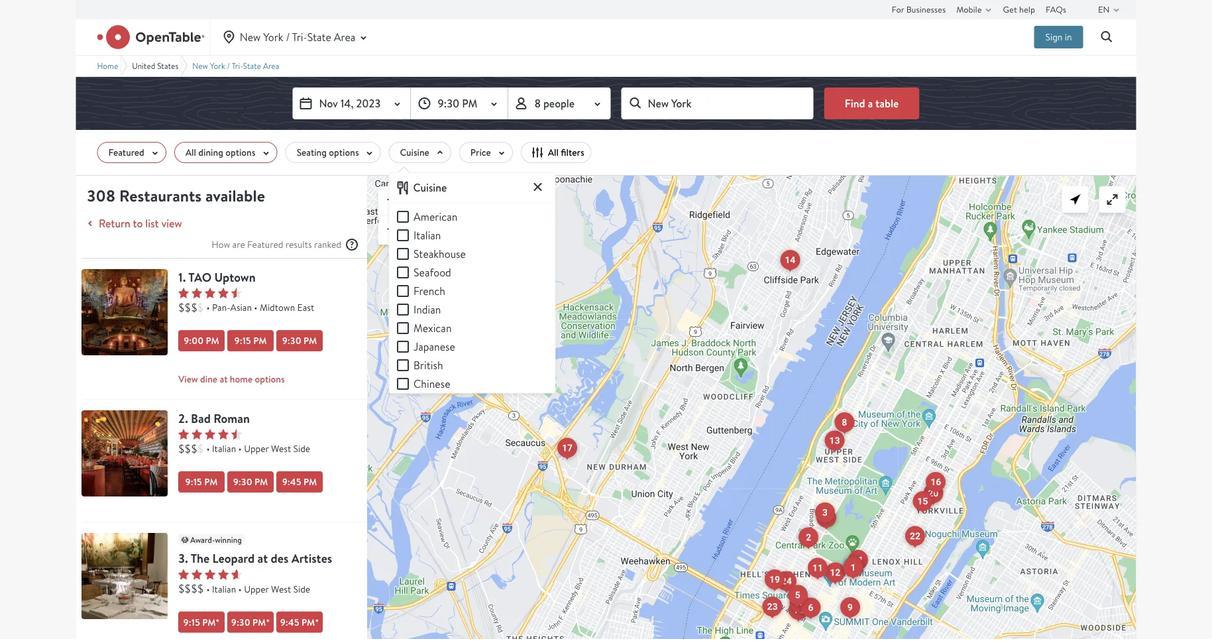 Task type: locate. For each thing, give the bounding box(es) containing it.
9:15 pm link down $$$ $ • pan-asian • midtown east
[[227, 330, 273, 351]]

1 vertical spatial $
[[197, 442, 203, 456]]

are
[[232, 238, 245, 251]]

0 vertical spatial 9:15 pm
[[234, 334, 266, 347]]

4.5 stars image for tao
[[178, 288, 242, 298]]

states
[[157, 60, 179, 71]]

0 vertical spatial /
[[286, 30, 290, 44]]

1 vertical spatial 9:15 pm
[[185, 476, 217, 488]]

cuisine up american
[[413, 181, 447, 195]]

1 vertical spatial 9:15
[[185, 476, 202, 488]]

None field
[[622, 88, 814, 119]]

area
[[334, 30, 356, 44], [263, 60, 279, 71]]

all inside all filters button
[[548, 146, 559, 159]]

side up "9:45 pm" link
[[293, 443, 310, 455]]

$ down bad
[[197, 442, 203, 456]]

new up new york / tri-state area link in the left of the page
[[240, 30, 261, 44]]

2 $$$ from the top
[[178, 442, 197, 456]]

0 vertical spatial upper
[[244, 443, 269, 455]]

2 side from the top
[[293, 583, 310, 595]]

sign in
[[1046, 31, 1072, 43]]

1 vertical spatial new york / tri-state area
[[192, 60, 279, 71]]

9:15 up the award-
[[185, 476, 202, 488]]

4.5 stars image down 1. tao uptown at the left
[[178, 288, 242, 298]]

1 vertical spatial upper
[[244, 583, 269, 595]]

0 vertical spatial at
[[219, 373, 227, 386]]

side down artistes
[[293, 583, 310, 595]]

5
[[795, 590, 801, 601]]

$$$ down 1.
[[178, 301, 197, 314]]

1 vertical spatial 4.5 stars image
[[178, 429, 242, 440]]

seating options
[[297, 146, 359, 159]]

upper
[[244, 443, 269, 455], [244, 583, 269, 595]]

1 horizontal spatial *
[[266, 616, 270, 628]]

9:15
[[234, 334, 251, 347], [185, 476, 202, 488], [183, 616, 200, 628]]

new york / tri-state area
[[240, 30, 356, 44], [192, 60, 279, 71]]

sign in button
[[1035, 26, 1084, 48]]

west down des
[[271, 583, 291, 595]]

0 vertical spatial 9:45
[[282, 476, 301, 488]]

indian
[[413, 302, 441, 316]]

en button
[[1099, 0, 1125, 19]]

1 horizontal spatial 8
[[842, 417, 847, 428]]

dining
[[198, 146, 223, 159]]

19 button
[[765, 570, 785, 590]]

1 horizontal spatial state
[[307, 30, 331, 44]]

search
[[439, 193, 470, 207]]

options right seating at the top left of the page
[[329, 146, 359, 159]]

9:30 pm link down $$$ $ • italian • upper west side
[[227, 471, 273, 493]]

0
[[368, 175, 374, 189], [374, 175, 381, 189]]

1 vertical spatial cuisine
[[413, 181, 447, 195]]

* left 9:30 pm *
[[215, 616, 219, 628]]

to
[[133, 216, 143, 230]]

0 horizontal spatial 8
[[535, 96, 541, 110]]

0 horizontal spatial new
[[192, 60, 208, 71]]

how are featured results ranked
[[211, 238, 341, 251]]

all filters button
[[521, 142, 592, 163]]

cuisine left price
[[400, 146, 430, 159]]

$ left "pan-"
[[197, 301, 203, 314]]

9:30 pm down $$$ $ • italian • upper west side
[[233, 476, 268, 488]]

state inside new york / tri-state area dropdown button
[[307, 30, 331, 44]]

a photo of the leopard at des artistes restaurant image
[[81, 533, 167, 619]]

upper down 3. the leopard at des artistes
[[244, 583, 269, 595]]

filters
[[561, 146, 585, 159]]

9:30 up cuisine dropdown button
[[438, 96, 460, 110]]

* down artistes
[[315, 616, 319, 628]]

0 horizontal spatial 9:30 pm link
[[227, 471, 273, 493]]

2. bad roman
[[178, 410, 249, 427]]

1 vertical spatial italian
[[212, 443, 236, 455]]

$$$ down 2.
[[178, 442, 197, 456]]

1 vertical spatial tri-
[[232, 60, 243, 71]]

all filters
[[548, 146, 585, 159]]

1 horizontal spatial 9:30 pm
[[282, 334, 317, 347]]

0 vertical spatial 9:30 pm link
[[276, 330, 323, 351]]

4.5 stars image
[[178, 288, 242, 298], [178, 429, 242, 440]]

1 vertical spatial $$$
[[178, 442, 197, 456]]

at left des
[[257, 550, 268, 567]]

1 vertical spatial state
[[243, 60, 261, 71]]

4 button
[[817, 508, 837, 529]]

0 horizontal spatial all
[[186, 146, 196, 159]]

3.
[[178, 550, 188, 567]]

cuisine inside dropdown button
[[400, 146, 430, 159]]

help
[[1020, 3, 1036, 15]]

9:30 pm for the rightmost 9:30 pm link
[[282, 334, 317, 347]]

price button
[[459, 142, 513, 163]]

featured right the are
[[247, 238, 283, 251]]

tri- inside dropdown button
[[292, 30, 307, 44]]

featured up 308
[[108, 146, 144, 159]]

2 horizontal spatial 9:30 pm
[[438, 96, 478, 110]]

9:15 down $$$$
[[183, 616, 200, 628]]

all inside all dining options dropdown button
[[186, 146, 196, 159]]

york inside dropdown button
[[263, 30, 283, 44]]

3 * from the left
[[315, 616, 319, 628]]

options right dining
[[226, 146, 256, 159]]

0 vertical spatial 9:15 pm link
[[227, 330, 273, 351]]

1 button
[[844, 558, 863, 578]]

1 horizontal spatial new
[[240, 30, 261, 44]]

0 vertical spatial new york / tri-state area
[[240, 30, 356, 44]]

0 vertical spatial 9:15
[[234, 334, 251, 347]]

cuisine
[[400, 146, 430, 159], [413, 181, 447, 195]]

9:15 pm link down $$$ $ • italian • upper west side
[[178, 471, 224, 493]]

0 vertical spatial 4.5 stars image
[[178, 288, 242, 298]]

en
[[1099, 3, 1110, 15]]

location detection icon image
[[1068, 192, 1084, 208]]

2 west from the top
[[271, 583, 291, 595]]

9:45 down $$$ $ • italian • upper west side
[[282, 476, 301, 488]]

new york / tri-state area button
[[221, 19, 371, 55]]

*
[[215, 616, 219, 628], [266, 616, 270, 628], [315, 616, 319, 628]]

view
[[161, 216, 182, 230]]

artistes
[[291, 550, 332, 567]]

* left 9:45 pm * on the left of page
[[266, 616, 270, 628]]

1 4.5 stars image from the top
[[178, 288, 242, 298]]

1 vertical spatial new
[[192, 60, 208, 71]]

$ for bad
[[197, 442, 203, 456]]

* for 9:15 pm *
[[215, 616, 219, 628]]

1 0 from the left
[[368, 175, 374, 189]]

9:30 pm link down east
[[276, 330, 323, 351]]

1 all from the left
[[186, 146, 196, 159]]

15 16
[[918, 477, 942, 507]]

mexican
[[413, 321, 451, 335]]

at right dine
[[219, 373, 227, 386]]

italian
[[413, 228, 441, 242], [212, 443, 236, 455], [212, 583, 236, 595]]

1 vertical spatial at
[[257, 550, 268, 567]]

west up 9:45 pm
[[271, 443, 291, 455]]

new right states
[[192, 60, 208, 71]]

0 vertical spatial york
[[263, 30, 283, 44]]

0 horizontal spatial *
[[215, 616, 219, 628]]

results
[[285, 238, 312, 251]]

2 horizontal spatial *
[[315, 616, 319, 628]]

0 vertical spatial tri-
[[292, 30, 307, 44]]

options inside seating options dropdown button
[[329, 146, 359, 159]]

1 vertical spatial area
[[263, 60, 279, 71]]

2 $ from the top
[[197, 442, 203, 456]]

all for all dining options
[[186, 146, 196, 159]]

1 horizontal spatial tri-
[[292, 30, 307, 44]]

1 west from the top
[[271, 443, 291, 455]]

1 horizontal spatial area
[[334, 30, 356, 44]]

0 vertical spatial 8
[[535, 96, 541, 110]]

0 vertical spatial cuisine
[[400, 146, 430, 159]]

1 vertical spatial /
[[227, 60, 230, 71]]

dine
[[200, 373, 217, 386]]

9:15 down asian
[[234, 334, 251, 347]]

0 vertical spatial $$$
[[178, 301, 197, 314]]

united
[[132, 60, 155, 71]]

0 horizontal spatial at
[[219, 373, 227, 386]]

23
[[767, 601, 778, 612]]

italian inside $$$$ • italian • upper west side
[[212, 583, 236, 595]]

0 vertical spatial state
[[307, 30, 331, 44]]

0 horizontal spatial york
[[210, 60, 225, 71]]

1 horizontal spatial 9:15 pm link
[[227, 330, 273, 351]]

9:15 for 9:15 pm link to the left
[[185, 476, 202, 488]]

options right home
[[255, 373, 285, 386]]

9:30 pm down east
[[282, 334, 317, 347]]

west
[[271, 443, 291, 455], [271, 583, 291, 595]]

2 vertical spatial 9:30 pm
[[233, 476, 268, 488]]

17
[[562, 443, 573, 454]]

british
[[413, 358, 443, 372]]

2 upper from the top
[[244, 583, 269, 595]]

13
[[830, 435, 840, 446]]

9:30 down $$$ $ • italian • upper west side
[[233, 476, 252, 488]]

0 horizontal spatial 9:15 pm
[[185, 476, 217, 488]]

york up new york / tri-state area link in the left of the page
[[263, 30, 283, 44]]

options inside view dine at home options button
[[255, 373, 285, 386]]

all left dining
[[186, 146, 196, 159]]

8 up 13 button
[[842, 417, 847, 428]]

italian down american
[[413, 228, 441, 242]]

9:45 right 9:30 pm *
[[280, 616, 299, 628]]

1 vertical spatial west
[[271, 583, 291, 595]]

1 vertical spatial 8
[[842, 417, 847, 428]]

9:15 pm down $$$ $ • italian • upper west side
[[185, 476, 217, 488]]

west inside $$$$ • italian • upper west side
[[271, 583, 291, 595]]

8 inside '8 9'
[[842, 417, 847, 428]]

2 4.5 stars image from the top
[[178, 429, 242, 440]]

0 vertical spatial side
[[293, 443, 310, 455]]

1 horizontal spatial 9:30 pm link
[[276, 330, 323, 351]]

0 horizontal spatial featured
[[108, 146, 144, 159]]

1 vertical spatial 9:15 pm link
[[178, 471, 224, 493]]

mobile
[[957, 3, 982, 15]]

1 vertical spatial 9:30 pm
[[282, 334, 317, 347]]

0 horizontal spatial 9:30 pm
[[233, 476, 268, 488]]

in
[[1065, 31, 1072, 43]]

upper inside $$$ $ • italian • upper west side
[[244, 443, 269, 455]]

seafood
[[413, 265, 451, 279]]

new york / tri-state area inside dropdown button
[[240, 30, 356, 44]]

how
[[211, 238, 230, 251]]

1 vertical spatial side
[[293, 583, 310, 595]]

1 vertical spatial 9:45
[[280, 616, 299, 628]]

8
[[535, 96, 541, 110], [842, 417, 847, 428]]

1 horizontal spatial /
[[286, 30, 290, 44]]

2 vertical spatial 9:15
[[183, 616, 200, 628]]

0 vertical spatial new
[[240, 30, 261, 44]]

8 for 8 people
[[535, 96, 541, 110]]

get
[[1003, 3, 1018, 15]]

des
[[271, 550, 288, 567]]

get help
[[1003, 3, 1036, 15]]

winning
[[215, 534, 242, 545]]

11 12
[[813, 563, 841, 578]]

1 horizontal spatial york
[[263, 30, 283, 44]]

2 0 from the left
[[374, 175, 381, 189]]

pan-
[[212, 301, 230, 314]]

italian down roman
[[212, 443, 236, 455]]

uptown
[[214, 269, 255, 285]]

the
[[190, 550, 209, 567]]

new
[[240, 30, 261, 44], [192, 60, 208, 71]]

1 horizontal spatial featured
[[247, 238, 283, 251]]

home
[[230, 373, 252, 386]]

9
[[848, 602, 853, 613]]

price
[[471, 146, 491, 159]]

all left filters
[[548, 146, 559, 159]]

4.5 stars image down 2. bad roman
[[178, 429, 242, 440]]

2 all from the left
[[548, 146, 559, 159]]

find
[[845, 96, 866, 110]]

2 * from the left
[[266, 616, 270, 628]]

15
[[918, 496, 928, 507]]

a photo of bad roman restaurant image
[[81, 410, 167, 497]]

york right states
[[210, 60, 225, 71]]

state
[[307, 30, 331, 44], [243, 60, 261, 71]]

$$$$
[[178, 582, 203, 596]]

9 button
[[841, 597, 860, 618]]

9:15 pm down $$$ $ • pan-asian • midtown east
[[234, 334, 266, 347]]

2 vertical spatial italian
[[212, 583, 236, 595]]

9:30 pm up price
[[438, 96, 478, 110]]

0 vertical spatial west
[[271, 443, 291, 455]]

french
[[413, 284, 445, 298]]

9:45
[[282, 476, 301, 488], [280, 616, 299, 628]]

15 button
[[913, 491, 933, 512]]

• left "pan-"
[[206, 301, 210, 314]]

8 left people
[[535, 96, 541, 110]]

nov 14, 2023
[[319, 96, 381, 110]]

1 side from the top
[[293, 443, 310, 455]]

1 upper from the top
[[244, 443, 269, 455]]

9:15 pm
[[234, 334, 266, 347], [185, 476, 217, 488]]

9:30 pm link
[[276, 330, 323, 351], [227, 471, 273, 493]]

9:15 pm for 9:15 pm link to the left
[[185, 476, 217, 488]]

1 horizontal spatial all
[[548, 146, 559, 159]]

italian down 4.7 stars image
[[212, 583, 236, 595]]

0 vertical spatial area
[[334, 30, 356, 44]]

upper down roman
[[244, 443, 269, 455]]

• down leopard
[[238, 583, 242, 595]]

at inside button
[[219, 373, 227, 386]]

all for all filters
[[548, 146, 559, 159]]

21 button
[[849, 550, 868, 571]]

1 * from the left
[[215, 616, 219, 628]]

west inside $$$ $ • italian • upper west side
[[271, 443, 291, 455]]

1 $$$ from the top
[[178, 301, 197, 314]]

tri-
[[292, 30, 307, 44], [232, 60, 243, 71]]

24
[[781, 576, 792, 587]]

0 horizontal spatial tri-
[[232, 60, 243, 71]]

0 vertical spatial featured
[[108, 146, 144, 159]]

0 vertical spatial $
[[197, 301, 203, 314]]

award-winning
[[190, 534, 242, 545]]

/
[[286, 30, 290, 44], [227, 60, 230, 71]]

1 $ from the top
[[197, 301, 203, 314]]

japanese
[[413, 339, 455, 353]]

1 horizontal spatial 9:15 pm
[[234, 334, 266, 347]]

3
[[823, 507, 828, 518]]

for businesses button
[[892, 0, 946, 19]]

$$$$ • italian • upper west side
[[178, 582, 310, 596]]



Task type: vqa. For each thing, say whether or not it's contained in the screenshot.
4:30
no



Task type: describe. For each thing, give the bounding box(es) containing it.
1
[[851, 562, 856, 573]]

9:00
[[183, 334, 203, 347]]

5 6
[[795, 590, 814, 613]]

people
[[544, 96, 575, 110]]

opentable logo image
[[97, 25, 205, 49]]

$$$ for 2.
[[178, 442, 197, 456]]

map region
[[220, 150, 1213, 639]]

4.5 stars image for bad
[[178, 429, 242, 440]]

new inside dropdown button
[[240, 30, 261, 44]]

1.
[[178, 269, 186, 285]]

308
[[87, 185, 115, 207]]

9:30 pm for 9:30 pm link to the bottom
[[233, 476, 268, 488]]

ranked
[[314, 238, 341, 251]]

view dine at home options
[[178, 373, 285, 386]]

9:45 pm *
[[280, 616, 319, 628]]

steakhouse
[[413, 247, 466, 260]]

award-
[[190, 534, 215, 545]]

/ inside dropdown button
[[286, 30, 290, 44]]

14
[[785, 255, 796, 265]]

1 vertical spatial featured
[[247, 238, 283, 251]]

5 button
[[788, 585, 808, 606]]

9:45 pm link
[[276, 471, 323, 493]]

move
[[490, 193, 515, 207]]

9:15 for right 9:15 pm link
[[234, 334, 251, 347]]

sign
[[1046, 31, 1063, 43]]

return to list view
[[98, 216, 182, 230]]

• down 2. bad roman
[[206, 443, 210, 455]]

4.7 stars image
[[178, 569, 242, 580]]

6
[[808, 602, 814, 613]]

featured inside dropdown button
[[108, 146, 144, 159]]

as
[[473, 193, 482, 207]]

all dining options button
[[174, 142, 277, 163]]

9:30 down $$$$ • italian • upper west side
[[231, 616, 250, 628]]

$$$ $ • italian • upper west side
[[178, 442, 310, 456]]

a
[[868, 96, 873, 110]]

search as i move
[[439, 193, 515, 207]]

area inside dropdown button
[[334, 30, 356, 44]]

1 vertical spatial 9:30 pm link
[[227, 471, 273, 493]]

options inside all dining options dropdown button
[[226, 146, 256, 159]]

9:15 pm for right 9:15 pm link
[[234, 334, 266, 347]]

restaurants
[[119, 185, 201, 207]]

13 button
[[825, 431, 845, 451]]

faqs
[[1046, 3, 1067, 15]]

all dining options
[[186, 146, 256, 159]]

4
[[824, 513, 829, 524]]

9:45 pm
[[282, 476, 317, 488]]

20 button
[[924, 483, 944, 504]]

1. tao uptown
[[178, 269, 255, 285]]

8 for 8 9
[[842, 417, 847, 428]]

bad
[[191, 410, 210, 427]]

seating options button
[[285, 142, 381, 163]]

7 button
[[844, 556, 864, 577]]

9:30 down east
[[282, 334, 301, 347]]

nov 14, 2023 button
[[293, 88, 411, 119]]

12
[[830, 567, 841, 578]]

14,
[[341, 96, 354, 110]]

1 horizontal spatial at
[[257, 550, 268, 567]]

9:15 pm *
[[183, 616, 219, 628]]

united states
[[132, 60, 179, 71]]

3 button
[[815, 503, 835, 523]]

asian
[[230, 301, 252, 314]]

11 button
[[808, 558, 828, 578]]

18 button
[[789, 600, 809, 620]]

featured button
[[97, 142, 166, 163]]

for
[[892, 3, 905, 15]]

20
[[928, 488, 939, 499]]

side inside $$$$ • italian • upper west side
[[293, 583, 310, 595]]

18
[[793, 605, 804, 616]]

view dine at home options button
[[178, 370, 368, 388]]

7
[[852, 561, 857, 572]]

0 horizontal spatial state
[[243, 60, 261, 71]]

9:00 pm
[[183, 334, 219, 347]]

view
[[178, 373, 198, 386]]

a photo of tao uptown restaurant image
[[81, 269, 167, 355]]

available
[[205, 185, 265, 207]]

0 0
[[368, 175, 381, 189]]

24 button
[[777, 571, 797, 592]]

italian inside $$$ $ • italian • upper west side
[[212, 443, 236, 455]]

17 button
[[558, 438, 577, 459]]

3. the leopard at des artistes
[[178, 550, 332, 567]]

0 vertical spatial italian
[[413, 228, 441, 242]]

search icon image
[[1099, 29, 1115, 45]]

find a table
[[845, 96, 899, 110]]

• down roman
[[238, 443, 242, 455]]

22 button
[[906, 526, 925, 547]]

east
[[297, 301, 314, 314]]

* for 9:45 pm *
[[315, 616, 319, 628]]

0 horizontal spatial /
[[227, 60, 230, 71]]

1 vertical spatial york
[[210, 60, 225, 71]]

upper inside $$$$ • italian • upper west side
[[244, 583, 269, 595]]

$ for tao
[[197, 301, 203, 314]]

0 horizontal spatial area
[[263, 60, 279, 71]]

9:45 for 9:45 pm *
[[280, 616, 299, 628]]

• down 4.7 stars image
[[206, 583, 210, 595]]

9:30 pm *
[[231, 616, 270, 628]]

$$$ for 1.
[[178, 301, 197, 314]]

mobile button
[[957, 0, 997, 19]]

* for 9:30 pm *
[[266, 616, 270, 628]]

12 button
[[826, 563, 845, 583]]

0 horizontal spatial 9:15 pm link
[[178, 471, 224, 493]]

11
[[813, 563, 823, 573]]

side inside $$$ $ • italian • upper west side
[[293, 443, 310, 455]]

10 button
[[790, 593, 810, 613]]

nov
[[319, 96, 338, 110]]

23 button
[[763, 597, 783, 617]]

$$$ $ • pan-asian • midtown east
[[178, 301, 314, 314]]

16 button
[[926, 472, 946, 493]]

home
[[97, 60, 118, 71]]

9:45 for 9:45 pm
[[282, 476, 301, 488]]

0 vertical spatial 9:30 pm
[[438, 96, 478, 110]]

tao
[[188, 269, 211, 285]]

16
[[931, 477, 942, 488]]

8 button
[[835, 412, 855, 433]]

get help button
[[1003, 0, 1036, 19]]

Please input a Location, Restaurant or Cuisine field
[[622, 88, 814, 119]]

• right asian
[[254, 301, 257, 314]]

faqs button
[[1046, 0, 1067, 19]]



